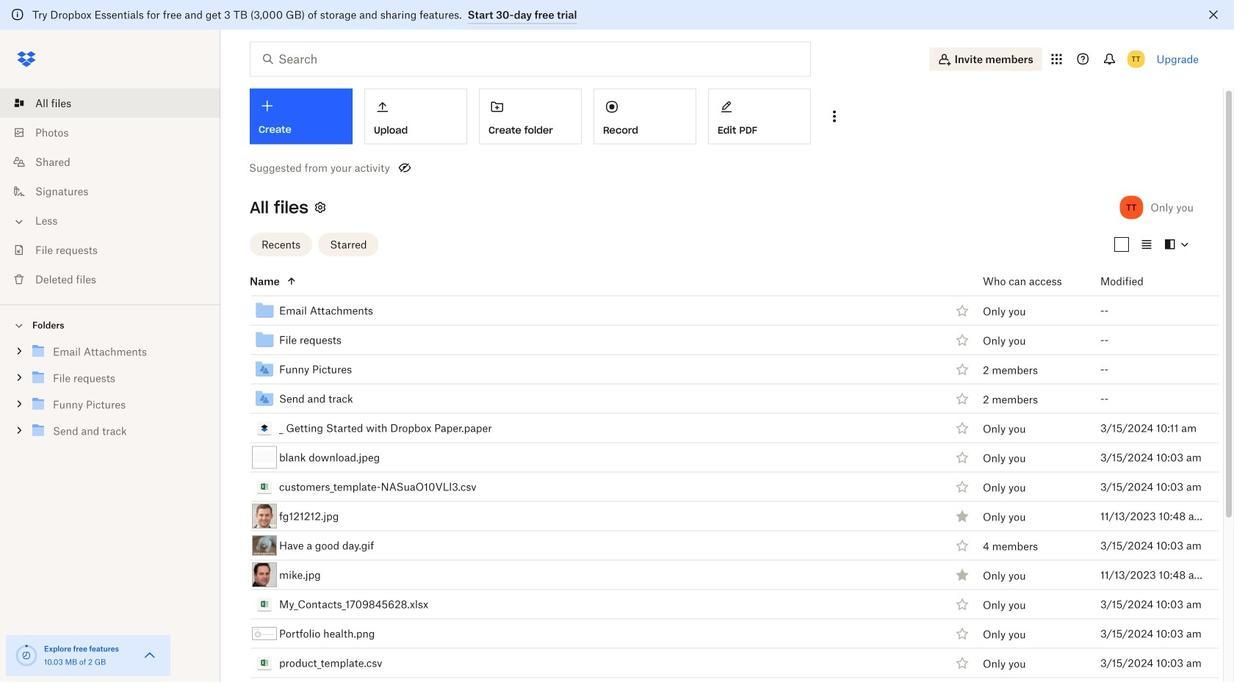 Task type: locate. For each thing, give the bounding box(es) containing it.
name have a good day.gif, modified 3/15/2024 10:03 am, element
[[217, 532, 1220, 561]]

2 add to starred image from the top
[[954, 361, 971, 378]]

add to starred image
[[954, 302, 971, 320], [954, 361, 971, 378], [954, 449, 971, 467], [954, 478, 971, 496], [954, 625, 971, 643], [954, 655, 971, 672]]

/portfolio health.png image
[[252, 627, 277, 641]]

add to starred image inside name send and track, modified 3/15/2024 9:47 am, element
[[954, 390, 971, 408]]

1 add to starred image from the top
[[954, 331, 971, 349]]

add to starred image for name portfolio health.png, modified 3/15/2024 10:03 am, element
[[954, 625, 971, 643]]

4 add to starred image from the top
[[954, 478, 971, 496]]

remove from starred image
[[954, 508, 971, 525], [954, 566, 971, 584]]

5 add to starred image from the top
[[954, 625, 971, 643]]

1 vertical spatial remove from starred image
[[954, 566, 971, 584]]

1 remove from starred image from the top
[[954, 508, 971, 525]]

6 add to starred image from the top
[[954, 655, 971, 672]]

name funny pictures, modified 11/13/2023 11:13 am, element
[[217, 355, 1220, 385]]

add to starred image inside name _ getting started with dropbox paper.paper, modified 3/15/2024 10:11 am, element
[[954, 420, 971, 437]]

add to starred image inside the name email attachments, modified 11/13/2023 11:24 am, element
[[954, 302, 971, 320]]

5 add to starred image from the top
[[954, 596, 971, 613]]

group
[[0, 336, 220, 456]]

alert
[[0, 0, 1234, 30]]

add to starred image
[[954, 331, 971, 349], [954, 390, 971, 408], [954, 420, 971, 437], [954, 537, 971, 555], [954, 596, 971, 613]]

2 remove from starred image from the top
[[954, 566, 971, 584]]

add to starred image for name have a good day.gif, modified 3/15/2024 10:03 am, element
[[954, 537, 971, 555]]

name customers_template-nasuao10vll3.csv, modified 3/15/2024 10:03 am, element
[[217, 473, 1220, 502]]

3 add to starred image from the top
[[954, 449, 971, 467]]

quota usage progress bar
[[15, 644, 38, 668]]

remove from starred image inside the name fg121212.jpg, modified 11/13/2023 10:48 am, 'element'
[[954, 508, 971, 525]]

name send and track, modified 3/15/2024 9:47 am, element
[[217, 385, 1220, 414]]

add to starred image inside name my_contacts_1709845628.xlsx, modified 3/15/2024 10:03 am, element
[[954, 596, 971, 613]]

remove from starred image for the name fg121212.jpg, modified 11/13/2023 10:48 am, 'element'
[[954, 508, 971, 525]]

add to starred image for name _ getting started with dropbox paper.paper, modified 3/15/2024 10:11 am, element
[[954, 420, 971, 437]]

add to starred image inside name customers_template-nasuao10vll3.csv, modified 3/15/2024 10:03 am, element
[[954, 478, 971, 496]]

list item
[[0, 89, 220, 118]]

name blank download.jpeg, modified 3/15/2024 10:03 am, element
[[217, 443, 1220, 473]]

add to starred image for name my_contacts_1709845628.xlsx, modified 3/15/2024 10:03 am, element
[[954, 596, 971, 613]]

add to starred image inside the name funny pictures, modified 11/13/2023 11:13 am, element
[[954, 361, 971, 378]]

2 add to starred image from the top
[[954, 390, 971, 408]]

list
[[0, 80, 220, 305]]

add to starred image inside name file requests, modified 12/14/2023 5:10 pm, element
[[954, 331, 971, 349]]

1 add to starred image from the top
[[954, 302, 971, 320]]

add to starred image inside the name product_template.csv, modified 3/15/2024 10:03 am, element
[[954, 655, 971, 672]]

/blank download.jpeg image
[[252, 446, 277, 469]]

name sandwich signature.pdf, modified 11/13/2023 10:58 am, element
[[217, 678, 1220, 683]]

name product_template.csv, modified 3/15/2024 10:03 am, element
[[217, 649, 1220, 678]]

0 vertical spatial remove from starred image
[[954, 508, 971, 525]]

table
[[217, 267, 1220, 683]]

3 add to starred image from the top
[[954, 420, 971, 437]]

4 add to starred image from the top
[[954, 537, 971, 555]]

add to starred image inside name blank download.jpeg, modified 3/15/2024 10:03 am, element
[[954, 449, 971, 467]]

name email attachments, modified 11/13/2023 11:24 am, element
[[217, 296, 1220, 326]]



Task type: vqa. For each thing, say whether or not it's contained in the screenshot.
on
no



Task type: describe. For each thing, give the bounding box(es) containing it.
name fg121212.jpg, modified 11/13/2023 10:48 am, element
[[217, 502, 1220, 532]]

less image
[[12, 215, 26, 229]]

remove from starred image for name mike.jpg, modified 11/13/2023 10:48 am, element
[[954, 566, 971, 584]]

dropbox image
[[12, 44, 41, 74]]

add to starred image for the name funny pictures, modified 11/13/2023 11:13 am, element
[[954, 361, 971, 378]]

add to starred image for name send and track, modified 3/15/2024 9:47 am, element
[[954, 390, 971, 408]]

add to starred image for name customers_template-nasuao10vll3.csv, modified 3/15/2024 10:03 am, element
[[954, 478, 971, 496]]

name _ getting started with dropbox paper.paper, modified 3/15/2024 10:11 am, element
[[217, 414, 1220, 443]]

add to starred image for name file requests, modified 12/14/2023 5:10 pm, element
[[954, 331, 971, 349]]

folder settings image
[[311, 199, 329, 216]]

name my_contacts_1709845628.xlsx, modified 3/15/2024 10:03 am, element
[[217, 590, 1220, 620]]

/have a good day.gif image
[[252, 536, 277, 556]]

/fg121212.jpg image
[[252, 504, 277, 529]]

name file requests, modified 12/14/2023 5:10 pm, element
[[217, 326, 1220, 355]]

quota usage image
[[15, 644, 38, 668]]

Search in folder "Dropbox" text field
[[278, 50, 780, 68]]

add to starred image for the name product_template.csv, modified 3/15/2024 10:03 am, element
[[954, 655, 971, 672]]

name portfolio health.png, modified 3/15/2024 10:03 am, element
[[217, 620, 1220, 649]]

add to starred image for the name email attachments, modified 11/13/2023 11:24 am, element
[[954, 302, 971, 320]]

/mike.jpg image
[[252, 563, 277, 588]]

add to starred image for name blank download.jpeg, modified 3/15/2024 10:03 am, element
[[954, 449, 971, 467]]

name mike.jpg, modified 11/13/2023 10:48 am, element
[[217, 561, 1220, 590]]



